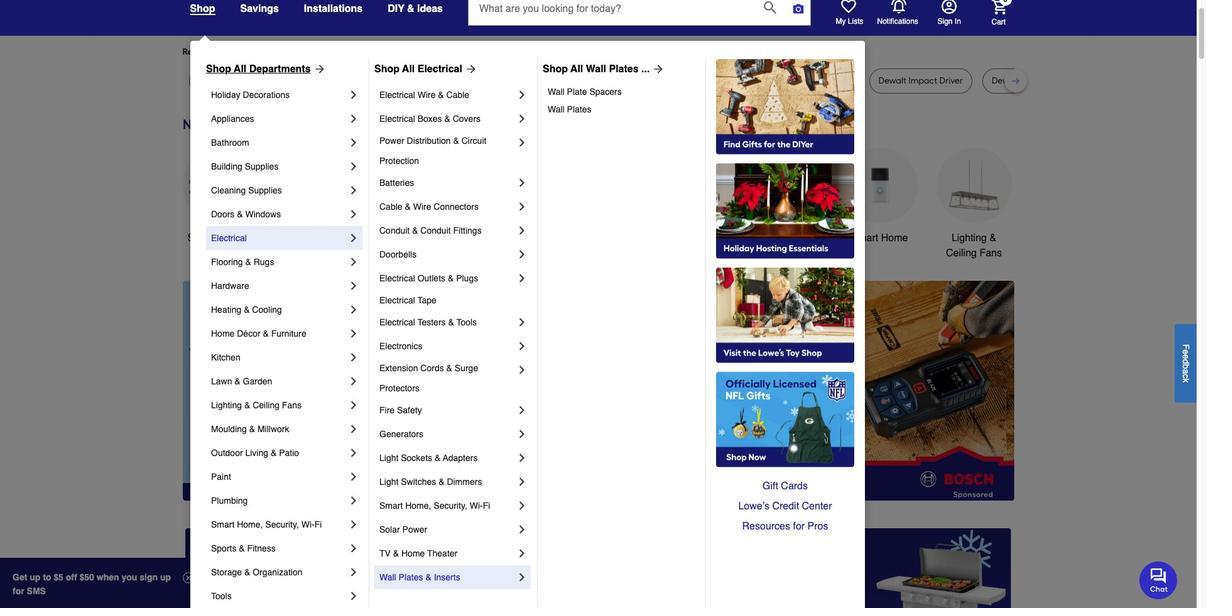 Task type: locate. For each thing, give the bounding box(es) containing it.
in
[[955, 17, 961, 26]]

$5
[[54, 572, 63, 583]]

outdoor up equipment
[[656, 232, 692, 244]]

2 arrow right image from the left
[[462, 63, 478, 75]]

2 vertical spatial smart
[[211, 520, 235, 530]]

plates down tv & home theater
[[399, 572, 423, 583]]

1 horizontal spatial driver
[[826, 75, 850, 86]]

appliances link
[[211, 107, 347, 131], [277, 148, 352, 246]]

bit for dewalt drill bit
[[377, 75, 388, 86]]

wall for wall plates
[[548, 104, 565, 114]]

& inside the power distribution & circuit protection
[[453, 136, 459, 146]]

wi- for leftmost smart home, security, wi-fi link
[[301, 520, 315, 530]]

cable up covers on the left top of the page
[[447, 90, 470, 100]]

1 horizontal spatial bathroom link
[[748, 148, 823, 246]]

3 arrow right image from the left
[[650, 63, 665, 75]]

lowe's home improvement cart image
[[992, 0, 1007, 14]]

shop up recommended
[[190, 3, 215, 14]]

chevron right image for cleaning supplies
[[347, 184, 360, 197]]

shop left deals
[[188, 232, 211, 244]]

0 horizontal spatial arrow right image
[[311, 63, 326, 75]]

solar power
[[380, 525, 427, 535]]

0 horizontal spatial outdoor
[[211, 448, 243, 458]]

2 horizontal spatial plates
[[609, 63, 639, 75]]

1 e from the top
[[1181, 349, 1191, 354]]

shop for shop all electrical
[[375, 63, 400, 75]]

3 bit from the left
[[613, 75, 624, 86]]

outlets
[[418, 273, 446, 283]]

doors & windows
[[211, 209, 281, 219]]

impact for impact driver bit
[[501, 75, 530, 86]]

chevron right image for doorbells
[[516, 248, 528, 261]]

a
[[1181, 369, 1191, 374]]

0 vertical spatial fans
[[980, 248, 1002, 259]]

0 vertical spatial supplies
[[245, 161, 279, 172]]

1 horizontal spatial decorations
[[476, 248, 530, 259]]

shop down recommended
[[206, 63, 231, 75]]

chevron right image
[[347, 89, 360, 101], [516, 89, 528, 101], [347, 112, 360, 125], [347, 184, 360, 197], [347, 208, 360, 221], [347, 232, 360, 244], [516, 272, 528, 285], [347, 280, 360, 292], [516, 316, 528, 329], [516, 340, 528, 353], [347, 351, 360, 364], [347, 399, 360, 412], [516, 404, 528, 417], [347, 423, 360, 435], [347, 447, 360, 459], [347, 471, 360, 483], [347, 518, 360, 531], [516, 523, 528, 536], [516, 571, 528, 584], [347, 590, 360, 603]]

smart home, security, wi-fi down light switches & dimmers
[[380, 501, 490, 511]]

tv & home theater link
[[380, 542, 516, 566]]

chevron right image for hardware
[[347, 280, 360, 292]]

0 vertical spatial decorations
[[243, 90, 290, 100]]

0 vertical spatial plates
[[609, 63, 639, 75]]

3 dewalt from the left
[[879, 75, 907, 86]]

chevron right image for batteries
[[516, 177, 528, 189]]

chevron right image for holiday decorations
[[347, 89, 360, 101]]

2 you from the left
[[409, 47, 423, 57]]

0 vertical spatial wire
[[418, 90, 436, 100]]

solar
[[380, 525, 400, 535]]

arrow right image right drill bit set
[[650, 63, 665, 75]]

savings
[[240, 3, 279, 14]]

1 light from the top
[[380, 453, 399, 463]]

chevron right image for paint
[[347, 471, 360, 483]]

0 horizontal spatial home,
[[237, 520, 263, 530]]

0 horizontal spatial plates
[[399, 572, 423, 583]]

chevron right image for outdoor living & patio
[[347, 447, 360, 459]]

1 horizontal spatial lighting
[[952, 232, 987, 244]]

3 driver from the left
[[940, 75, 963, 86]]

all for wall
[[571, 63, 583, 75]]

sports & fitness
[[211, 544, 276, 554]]

wall down wall plate spacers
[[548, 104, 565, 114]]

2 horizontal spatial smart
[[852, 232, 879, 244]]

chevron right image for extension cords & surge protectors
[[516, 364, 528, 376]]

plate
[[567, 87, 587, 97]]

1 impact from the left
[[501, 75, 530, 86]]

2 bit from the left
[[557, 75, 568, 86]]

1 vertical spatial home
[[211, 329, 235, 339]]

0 horizontal spatial security,
[[265, 520, 299, 530]]

1 vertical spatial outdoor
[[211, 448, 243, 458]]

shop up impact driver bit
[[543, 63, 568, 75]]

e
[[1181, 349, 1191, 354], [1181, 354, 1191, 359]]

0 horizontal spatial appliances
[[211, 114, 254, 124]]

outdoor living & patio
[[211, 448, 299, 458]]

for up shop all electrical
[[395, 47, 407, 57]]

chevron right image for wall plates & inserts
[[516, 571, 528, 584]]

driver up 'wall plates'
[[532, 75, 555, 86]]

wi- up sports & fitness link
[[301, 520, 315, 530]]

0 vertical spatial light
[[380, 453, 399, 463]]

christmas decorations
[[476, 232, 530, 259]]

wall left plate
[[548, 87, 565, 97]]

chevron right image for conduit & conduit fittings
[[516, 224, 528, 237]]

smart home
[[852, 232, 908, 244]]

electrical inside "link"
[[380, 295, 415, 305]]

outdoor inside outdoor living & patio link
[[211, 448, 243, 458]]

fi up solar power link
[[483, 501, 490, 511]]

you left more
[[297, 47, 312, 57]]

shop for shop
[[190, 3, 215, 14]]

1 set from the left
[[626, 75, 639, 86]]

covers
[[453, 114, 481, 124]]

& inside lighting & ceiling fans
[[990, 232, 997, 244]]

electrical outlets & plugs
[[380, 273, 478, 283]]

decorations down shop all departments link
[[243, 90, 290, 100]]

bathroom link
[[211, 131, 347, 155], [748, 148, 823, 246]]

fans inside lighting & ceiling fans
[[980, 248, 1002, 259]]

conduit & conduit fittings link
[[380, 219, 516, 243]]

driver down the 'my'
[[826, 75, 850, 86]]

power up protection
[[380, 136, 404, 146]]

you up shop all electrical
[[409, 47, 423, 57]]

0 vertical spatial shop
[[190, 3, 215, 14]]

arrow right image inside shop all electrical 'link'
[[462, 63, 478, 75]]

chevron right image for tools
[[347, 590, 360, 603]]

conduit
[[380, 226, 410, 236], [421, 226, 451, 236]]

bit
[[377, 75, 388, 86], [557, 75, 568, 86], [613, 75, 624, 86], [1039, 75, 1049, 86]]

driver for impact driver
[[826, 75, 850, 86]]

0 vertical spatial outdoor
[[656, 232, 692, 244]]

2 dewalt from the left
[[722, 75, 750, 86]]

savings button
[[240, 0, 279, 20]]

conduit down cable & wire connectors
[[421, 226, 451, 236]]

shop all electrical link
[[375, 62, 478, 77]]

building supplies link
[[211, 155, 347, 178]]

2 impact from the left
[[796, 75, 824, 86]]

chevron right image for home décor & furniture
[[347, 327, 360, 340]]

plates inside wall plates & inserts link
[[399, 572, 423, 583]]

cable down batteries
[[380, 202, 403, 212]]

electrical for electrical boxes & covers
[[380, 114, 415, 124]]

b
[[1181, 364, 1191, 369]]

light for light sockets & adapters
[[380, 453, 399, 463]]

outdoor for outdoor tools & equipment
[[656, 232, 692, 244]]

arrow right image inside shop all departments link
[[311, 63, 326, 75]]

all
[[234, 63, 247, 75], [402, 63, 415, 75], [571, 63, 583, 75], [214, 232, 224, 244]]

1 vertical spatial home,
[[237, 520, 263, 530]]

electrical outlets & plugs link
[[380, 266, 516, 290]]

1 shop from the left
[[206, 63, 231, 75]]

chevron right image for plumbing
[[347, 495, 360, 507]]

paint
[[211, 472, 231, 482]]

0 horizontal spatial fi
[[315, 520, 322, 530]]

resources for pros link
[[716, 517, 855, 537]]

supplies up cleaning supplies
[[245, 161, 279, 172]]

chevron right image for fire safety
[[516, 404, 528, 417]]

0 vertical spatial lighting & ceiling fans link
[[937, 148, 1012, 261]]

0 horizontal spatial driver
[[532, 75, 555, 86]]

security, down the plumbing link
[[265, 520, 299, 530]]

dewalt drill bit
[[330, 75, 388, 86]]

1 horizontal spatial home,
[[405, 501, 431, 511]]

tools up equipment
[[695, 232, 718, 244]]

all left deals
[[214, 232, 224, 244]]

0 horizontal spatial lighting & ceiling fans
[[211, 400, 302, 410]]

shop
[[190, 3, 215, 14], [188, 232, 211, 244]]

sms
[[27, 586, 46, 596]]

1 horizontal spatial plates
[[567, 104, 592, 114]]

light for light switches & dimmers
[[380, 477, 399, 487]]

tools inside "outdoor tools & equipment"
[[695, 232, 718, 244]]

appliances down doors & windows 'link'
[[290, 232, 339, 244]]

wall
[[586, 63, 606, 75], [548, 87, 565, 97], [548, 104, 565, 114], [380, 572, 396, 583]]

driver for impact driver bit
[[532, 75, 555, 86]]

3 shop from the left
[[543, 63, 568, 75]]

0 vertical spatial appliances link
[[211, 107, 347, 131]]

0 horizontal spatial fans
[[282, 400, 302, 410]]

electrical left tape
[[380, 295, 415, 305]]

3 impact from the left
[[909, 75, 938, 86]]

1 horizontal spatial fi
[[483, 501, 490, 511]]

1 dewalt from the left
[[330, 75, 358, 86]]

smart home, security, wi-fi up fitness
[[211, 520, 322, 530]]

smart home, security, wi-fi link up fitness
[[211, 513, 347, 537]]

for down get
[[13, 586, 24, 596]]

adapters
[[443, 453, 478, 463]]

4 dewalt from the left
[[992, 75, 1020, 86]]

electrical for electrical outlets & plugs
[[380, 273, 415, 283]]

electrical up the electronics
[[380, 317, 415, 327]]

0 horizontal spatial home
[[211, 329, 235, 339]]

e up b
[[1181, 354, 1191, 359]]

search image
[[764, 1, 777, 14]]

shop down more suggestions for you link
[[375, 63, 400, 75]]

electrical left the boxes
[[380, 114, 415, 124]]

1 drill from the left
[[361, 75, 375, 86]]

electrical for electrical tape
[[380, 295, 415, 305]]

2 driver from the left
[[826, 75, 850, 86]]

arrow right image
[[991, 391, 1004, 403]]

1 horizontal spatial bathroom
[[764, 232, 808, 244]]

0 horizontal spatial smart
[[211, 520, 235, 530]]

wire up conduit & conduit fittings on the top left
[[413, 202, 431, 212]]

shop inside 'link'
[[375, 63, 400, 75]]

chevron right image for smart home, security, wi-fi
[[347, 518, 360, 531]]

organization
[[253, 567, 303, 577]]

all up electrical wire & cable
[[402, 63, 415, 75]]

installations
[[304, 3, 363, 14]]

fans
[[980, 248, 1002, 259], [282, 400, 302, 410]]

lists
[[848, 17, 864, 26]]

wi- for the rightmost smart home, security, wi-fi link
[[470, 501, 483, 511]]

shop button
[[190, 3, 215, 15]]

1 vertical spatial smart
[[380, 501, 403, 511]]

fitness
[[247, 544, 276, 554]]

ideas
[[417, 3, 443, 14]]

1 vertical spatial appliances
[[290, 232, 339, 244]]

gift cards
[[763, 481, 808, 492]]

1 vertical spatial shop
[[188, 232, 211, 244]]

home, down switches
[[405, 501, 431, 511]]

f
[[1181, 344, 1191, 349]]

0 horizontal spatial decorations
[[243, 90, 290, 100]]

0 horizontal spatial you
[[297, 47, 312, 57]]

power up tv & home theater
[[403, 525, 427, 535]]

1 horizontal spatial cable
[[447, 90, 470, 100]]

supplies up windows
[[248, 185, 282, 195]]

dewalt impact driver
[[879, 75, 963, 86]]

light left switches
[[380, 477, 399, 487]]

1 vertical spatial wire
[[413, 202, 431, 212]]

flooring & rugs link
[[211, 250, 347, 274]]

shop these last-minute gifts. $99 or less. quantities are limited and won't last. image
[[183, 281, 386, 501]]

2 horizontal spatial impact
[[909, 75, 938, 86]]

0 vertical spatial smart home, security, wi-fi
[[380, 501, 490, 511]]

smart home, security, wi-fi link down light switches & dimmers
[[380, 494, 516, 518]]

electrical down shop all electrical
[[380, 90, 415, 100]]

2 horizontal spatial driver
[[940, 75, 963, 86]]

drill for dewalt drill
[[752, 75, 767, 86]]

cart
[[992, 17, 1006, 26]]

all up plate
[[571, 63, 583, 75]]

1 horizontal spatial fans
[[980, 248, 1002, 259]]

drill bit set
[[596, 75, 639, 86]]

shop for shop all wall plates ...
[[543, 63, 568, 75]]

1 vertical spatial decorations
[[476, 248, 530, 259]]

0 horizontal spatial set
[[626, 75, 639, 86]]

0 vertical spatial smart
[[852, 232, 879, 244]]

gift
[[763, 481, 778, 492]]

1 horizontal spatial shop
[[375, 63, 400, 75]]

0 horizontal spatial lighting
[[211, 400, 242, 410]]

1 vertical spatial ceiling
[[253, 400, 280, 410]]

get up to 2 free select tools or batteries when you buy 1 with select purchases. image
[[185, 528, 447, 608]]

4 bit from the left
[[1039, 75, 1049, 86]]

home, for leftmost smart home, security, wi-fi link
[[237, 520, 263, 530]]

outdoor down 'moulding'
[[211, 448, 243, 458]]

impact driver
[[796, 75, 850, 86]]

3 drill from the left
[[752, 75, 767, 86]]

windows
[[245, 209, 281, 219]]

1 vertical spatial plates
[[567, 104, 592, 114]]

0 vertical spatial power
[[380, 136, 404, 146]]

up
[[30, 572, 40, 583], [160, 572, 171, 583]]

sign
[[938, 17, 953, 26]]

1 horizontal spatial security,
[[434, 501, 467, 511]]

0 horizontal spatial bathroom
[[211, 138, 249, 148]]

dewalt for dewalt impact driver
[[879, 75, 907, 86]]

0 vertical spatial bathroom
[[211, 138, 249, 148]]

for up departments
[[284, 47, 295, 57]]

generators link
[[380, 422, 516, 446]]

arrow right image inside shop all wall plates ... link
[[650, 63, 665, 75]]

0 vertical spatial ceiling
[[946, 248, 977, 259]]

1 driver from the left
[[532, 75, 555, 86]]

2 horizontal spatial shop
[[543, 63, 568, 75]]

electrical
[[418, 63, 462, 75], [380, 90, 415, 100], [380, 114, 415, 124], [211, 233, 247, 243], [380, 273, 415, 283], [380, 295, 415, 305], [380, 317, 415, 327]]

chevron right image for kitchen
[[347, 351, 360, 364]]

storage & organization link
[[211, 561, 347, 584]]

plates up drill bit set
[[609, 63, 639, 75]]

doors
[[211, 209, 235, 219]]

plumbing link
[[211, 489, 347, 513]]

1 horizontal spatial outdoor
[[656, 232, 692, 244]]

plates inside wall plates link
[[567, 104, 592, 114]]

for
[[284, 47, 295, 57], [395, 47, 407, 57], [793, 521, 805, 532], [13, 586, 24, 596]]

2 light from the top
[[380, 477, 399, 487]]

drill for dewalt drill bit
[[361, 75, 375, 86]]

0 vertical spatial wi-
[[470, 501, 483, 511]]

1 horizontal spatial home
[[402, 549, 425, 559]]

cleaning supplies
[[211, 185, 282, 195]]

all down the recommended searches for you
[[234, 63, 247, 75]]

1 horizontal spatial lighting & ceiling fans
[[946, 232, 1002, 259]]

home, up sports & fitness
[[237, 520, 263, 530]]

electrical down doorbells
[[380, 273, 415, 283]]

1 horizontal spatial up
[[160, 572, 171, 583]]

wall for wall plate spacers
[[548, 87, 565, 97]]

wall plate spacers
[[548, 87, 622, 97]]

all inside 'link'
[[402, 63, 415, 75]]

chevron right image for tv & home theater
[[516, 547, 528, 560]]

outdoor inside "outdoor tools & equipment"
[[656, 232, 692, 244]]

plates inside shop all wall plates ... link
[[609, 63, 639, 75]]

plates down plate
[[567, 104, 592, 114]]

2 shop from the left
[[375, 63, 400, 75]]

chevron right image for electrical wire & cable
[[516, 89, 528, 101]]

credit
[[773, 501, 799, 512]]

electrical up flooring
[[211, 233, 247, 243]]

0 horizontal spatial impact
[[501, 75, 530, 86]]

0 horizontal spatial smart home, security, wi-fi
[[211, 520, 322, 530]]

1 bit from the left
[[377, 75, 388, 86]]

1 vertical spatial security,
[[265, 520, 299, 530]]

electrical up 'electrical wire & cable' link
[[418, 63, 462, 75]]

1 arrow right image from the left
[[311, 63, 326, 75]]

lowe's home improvement lists image
[[841, 0, 856, 14]]

conduit up doorbells
[[380, 226, 410, 236]]

4 drill from the left
[[1022, 75, 1037, 86]]

arrow right image for shop all departments
[[311, 63, 326, 75]]

chevron right image
[[516, 112, 528, 125], [347, 136, 360, 149], [516, 136, 528, 149], [347, 160, 360, 173], [516, 177, 528, 189], [516, 200, 528, 213], [516, 224, 528, 237], [516, 248, 528, 261], [347, 256, 360, 268], [347, 304, 360, 316], [347, 327, 360, 340], [516, 364, 528, 376], [347, 375, 360, 388], [516, 428, 528, 440], [516, 452, 528, 464], [516, 476, 528, 488], [347, 495, 360, 507], [516, 500, 528, 512], [347, 542, 360, 555], [516, 547, 528, 560], [347, 566, 360, 579]]

cable & wire connectors
[[380, 202, 479, 212]]

chevron right image for electronics
[[516, 340, 528, 353]]

decorations for christmas
[[476, 248, 530, 259]]

when
[[97, 572, 119, 583]]

garden
[[243, 376, 272, 386]]

moulding
[[211, 424, 247, 434]]

0 horizontal spatial lighting & ceiling fans link
[[211, 393, 347, 417]]

you
[[122, 572, 137, 583]]

0 horizontal spatial tools link
[[211, 584, 347, 608]]

ceiling inside lighting & ceiling fans
[[946, 248, 977, 259]]

2 e from the top
[[1181, 354, 1191, 359]]

batteries link
[[380, 171, 516, 195]]

chevron right image for electrical outlets & plugs
[[516, 272, 528, 285]]

0 vertical spatial security,
[[434, 501, 467, 511]]

0 horizontal spatial up
[[30, 572, 40, 583]]

None search field
[[468, 0, 811, 37]]

0 vertical spatial home,
[[405, 501, 431, 511]]

1 vertical spatial lighting & ceiling fans link
[[211, 393, 347, 417]]

chevron right image for doors & windows
[[347, 208, 360, 221]]

shop all departments link
[[206, 62, 326, 77]]

visit the lowe's toy shop. image
[[716, 268, 855, 363]]

1 you from the left
[[297, 47, 312, 57]]

all for deals
[[214, 232, 224, 244]]

decorations down christmas at the left top
[[476, 248, 530, 259]]

wall down 'tv'
[[380, 572, 396, 583]]

wall plates & inserts link
[[380, 566, 516, 589]]

testers
[[418, 317, 446, 327]]

2 vertical spatial plates
[[399, 572, 423, 583]]

set
[[626, 75, 639, 86], [1052, 75, 1064, 86]]

wi- down dimmers
[[470, 501, 483, 511]]

0 horizontal spatial shop
[[206, 63, 231, 75]]

driver down sign in
[[940, 75, 963, 86]]

arrow right image
[[311, 63, 326, 75], [462, 63, 478, 75], [650, 63, 665, 75]]

light down generators
[[380, 453, 399, 463]]

arrow right image up 'electrical wire & cable' link
[[462, 63, 478, 75]]

storage
[[211, 567, 242, 577]]

0 vertical spatial cable
[[447, 90, 470, 100]]

impact for impact driver
[[796, 75, 824, 86]]

appliances down holiday
[[211, 114, 254, 124]]

chevron right image for solar power
[[516, 523, 528, 536]]

1 horizontal spatial appliances
[[290, 232, 339, 244]]

arrow right image down more
[[311, 63, 326, 75]]

chevron right image for lawn & garden
[[347, 375, 360, 388]]

drill for dewalt drill bit set
[[1022, 75, 1037, 86]]

for left the pros
[[793, 521, 805, 532]]

1 vertical spatial tools link
[[211, 584, 347, 608]]

wall plates & inserts
[[380, 572, 460, 583]]

k
[[1181, 378, 1191, 383]]

electrical for electrical wire & cable
[[380, 90, 415, 100]]

2 horizontal spatial arrow right image
[[650, 63, 665, 75]]

lowe's
[[739, 501, 770, 512]]

shop all electrical
[[375, 63, 462, 75]]

1 horizontal spatial impact
[[796, 75, 824, 86]]

e up d
[[1181, 349, 1191, 354]]

up right sign
[[160, 572, 171, 583]]

notifications
[[878, 17, 919, 26]]

security, for leftmost smart home, security, wi-fi link
[[265, 520, 299, 530]]

cords
[[421, 363, 444, 373]]

dewalt for dewalt drill bit set
[[992, 75, 1020, 86]]

security, up solar power link
[[434, 501, 467, 511]]

chevron right image for moulding & millwork
[[347, 423, 360, 435]]

cleaning
[[211, 185, 246, 195]]

0 horizontal spatial wi-
[[301, 520, 315, 530]]

cooling
[[252, 305, 282, 315]]

up left the to
[[30, 572, 40, 583]]

1 horizontal spatial ceiling
[[946, 248, 977, 259]]

tape
[[418, 295, 437, 305]]

1 vertical spatial wi-
[[301, 520, 315, 530]]

1 horizontal spatial you
[[409, 47, 423, 57]]

wire up the boxes
[[418, 90, 436, 100]]

chevron right image for cable & wire connectors
[[516, 200, 528, 213]]

fi up sports & fitness link
[[315, 520, 322, 530]]

2 horizontal spatial home
[[881, 232, 908, 244]]

wire inside 'electrical wire & cable' link
[[418, 90, 436, 100]]

1 vertical spatial lighting
[[211, 400, 242, 410]]

chat invite button image
[[1140, 561, 1178, 599]]



Task type: describe. For each thing, give the bounding box(es) containing it.
f e e d b a c k
[[1181, 344, 1191, 383]]

& inside "outdoor tools & equipment"
[[721, 232, 727, 244]]

tv & home theater
[[380, 549, 458, 559]]

theater
[[427, 549, 458, 559]]

kitchen link
[[211, 346, 347, 369]]

light sockets & adapters link
[[380, 446, 516, 470]]

security, for the rightmost smart home, security, wi-fi link
[[434, 501, 467, 511]]

electrical inside 'link'
[[418, 63, 462, 75]]

electrical testers & tools link
[[380, 310, 516, 334]]

wire inside cable & wire connectors link
[[413, 202, 431, 212]]

1 horizontal spatial lighting & ceiling fans link
[[937, 148, 1012, 261]]

chevron right image for smart home, security, wi-fi
[[516, 500, 528, 512]]

flooring & rugs
[[211, 257, 274, 267]]

advertisement region
[[406, 281, 1015, 503]]

lowe's credit center link
[[716, 496, 855, 517]]

power inside the power distribution & circuit protection
[[380, 136, 404, 146]]

1 vertical spatial power
[[403, 525, 427, 535]]

dimmers
[[447, 477, 482, 487]]

light switches & dimmers
[[380, 477, 482, 487]]

0 horizontal spatial ceiling
[[253, 400, 280, 410]]

for inside get up to $5 off $50 when you sign up for sms
[[13, 586, 24, 596]]

arrow left image
[[416, 391, 429, 403]]

1 horizontal spatial smart home, security, wi-fi link
[[380, 494, 516, 518]]

for inside "link"
[[793, 521, 805, 532]]

electrical testers & tools
[[380, 317, 477, 327]]

2 vertical spatial home
[[402, 549, 425, 559]]

more
[[322, 47, 342, 57]]

all for electrical
[[402, 63, 415, 75]]

electrical wire & cable
[[380, 90, 470, 100]]

holiday hosting essentials. image
[[716, 163, 855, 259]]

2 conduit from the left
[[421, 226, 451, 236]]

officially licensed n f l gifts. shop now. image
[[716, 372, 855, 468]]

my lists
[[836, 17, 864, 26]]

you for recommended searches for you
[[297, 47, 312, 57]]

scroll to item #5 image
[[769, 478, 799, 483]]

bit for dewalt drill bit set
[[1039, 75, 1049, 86]]

electronics
[[380, 341, 423, 351]]

electrical boxes & covers link
[[380, 107, 516, 131]]

chevron right image for generators
[[516, 428, 528, 440]]

electrical for electrical testers & tools
[[380, 317, 415, 327]]

scroll to item #4 image
[[739, 478, 769, 483]]

recommended searches for you heading
[[183, 46, 1015, 58]]

diy
[[388, 3, 405, 14]]

electronics link
[[380, 334, 516, 358]]

0 vertical spatial lighting & ceiling fans
[[946, 232, 1002, 259]]

0 vertical spatial appliances
[[211, 114, 254, 124]]

1 horizontal spatial smart
[[380, 501, 403, 511]]

heating
[[211, 305, 241, 315]]

wall plates
[[548, 104, 592, 114]]

dewalt drill
[[722, 75, 767, 86]]

protection
[[380, 156, 419, 166]]

1 horizontal spatial smart home, security, wi-fi
[[380, 501, 490, 511]]

shop for shop all deals
[[188, 232, 211, 244]]

chevron right image for heating & cooling
[[347, 304, 360, 316]]

arrow right image for shop all electrical
[[462, 63, 478, 75]]

wall down "recommended searches for you" heading
[[586, 63, 606, 75]]

outdoor for outdoor living & patio
[[211, 448, 243, 458]]

décor
[[237, 329, 261, 339]]

recommended
[[183, 47, 243, 57]]

chevron right image for electrical boxes & covers
[[516, 112, 528, 125]]

chevron right image for electrical testers & tools
[[516, 316, 528, 329]]

lowe's home improvement notification center image
[[891, 0, 906, 14]]

sockets
[[401, 453, 432, 463]]

new deals every day during 25 days of deals image
[[183, 114, 1015, 135]]

lawn & garden
[[211, 376, 272, 386]]

c
[[1181, 374, 1191, 378]]

chevron right image for appliances
[[347, 112, 360, 125]]

boxes
[[418, 114, 442, 124]]

up to 30 percent off select grills and accessories. image
[[750, 528, 1012, 608]]

1 vertical spatial appliances link
[[277, 148, 352, 246]]

bit for impact driver bit
[[557, 75, 568, 86]]

decorations for holiday
[[243, 90, 290, 100]]

chevron right image for storage & organization
[[347, 566, 360, 579]]

up to 35 percent off select small appliances. image
[[467, 528, 730, 608]]

christmas decorations link
[[465, 148, 541, 261]]

electrical link
[[211, 226, 347, 250]]

home décor & furniture link
[[211, 322, 347, 346]]

gift cards link
[[716, 476, 855, 496]]

2 up from the left
[[160, 572, 171, 583]]

circuit
[[462, 136, 487, 146]]

dewalt for dewalt drill bit
[[330, 75, 358, 86]]

distribution
[[407, 136, 451, 146]]

building
[[211, 161, 242, 172]]

electrical tape
[[380, 295, 437, 305]]

deals
[[227, 232, 253, 244]]

installations button
[[304, 0, 363, 20]]

wall plates link
[[548, 101, 697, 118]]

chevron right image for light switches & dimmers
[[516, 476, 528, 488]]

0 vertical spatial tools link
[[371, 148, 446, 246]]

storage & organization
[[211, 567, 303, 577]]

chevron right image for flooring & rugs
[[347, 256, 360, 268]]

lowe's home improvement account image
[[942, 0, 957, 14]]

connectors
[[434, 202, 479, 212]]

1 up from the left
[[30, 572, 40, 583]]

diy & ideas button
[[388, 0, 443, 20]]

heating & cooling link
[[211, 298, 347, 322]]

home, for the rightmost smart home, security, wi-fi link
[[405, 501, 431, 511]]

0 horizontal spatial cable
[[380, 202, 403, 212]]

fire safety link
[[380, 398, 516, 422]]

departments
[[249, 63, 311, 75]]

& inside extension cords & surge protectors
[[447, 363, 452, 373]]

lighting inside lighting & ceiling fans
[[952, 232, 987, 244]]

scroll to item #2 element
[[676, 477, 709, 484]]

paint link
[[211, 465, 347, 489]]

furniture
[[271, 329, 306, 339]]

all for departments
[[234, 63, 247, 75]]

0 horizontal spatial bathroom link
[[211, 131, 347, 155]]

& inside button
[[407, 3, 414, 14]]

chevron right image for power distribution & circuit protection
[[516, 136, 528, 149]]

sign in button
[[938, 0, 961, 26]]

my
[[836, 17, 846, 26]]

sports & fitness link
[[211, 537, 347, 561]]

2 drill from the left
[[596, 75, 611, 86]]

plates for wall plates & inserts
[[399, 572, 423, 583]]

0 horizontal spatial smart home, security, wi-fi link
[[211, 513, 347, 537]]

more suggestions for you
[[322, 47, 423, 57]]

chevron right image for light sockets & adapters
[[516, 452, 528, 464]]

inserts
[[434, 572, 460, 583]]

to
[[43, 572, 51, 583]]

shop all departments
[[206, 63, 311, 75]]

power distribution & circuit protection link
[[380, 131, 516, 171]]

wall for wall plates & inserts
[[380, 572, 396, 583]]

tools down electrical tape "link"
[[457, 317, 477, 327]]

chevron right image for bathroom
[[347, 136, 360, 149]]

plates for wall plates
[[567, 104, 592, 114]]

searches
[[245, 47, 282, 57]]

$50
[[80, 572, 94, 583]]

tools down storage
[[211, 591, 232, 601]]

surge
[[455, 363, 478, 373]]

dewalt for dewalt drill
[[722, 75, 750, 86]]

supplies for cleaning supplies
[[248, 185, 282, 195]]

chevron right image for lighting & ceiling fans
[[347, 399, 360, 412]]

shop all deals
[[188, 232, 253, 244]]

resources for pros
[[742, 521, 829, 532]]

0 vertical spatial fi
[[483, 501, 490, 511]]

spacers
[[590, 87, 622, 97]]

chevron right image for building supplies
[[347, 160, 360, 173]]

1 conduit from the left
[[380, 226, 410, 236]]

kitchen
[[211, 353, 240, 363]]

cable & wire connectors link
[[380, 195, 516, 219]]

home décor & furniture
[[211, 329, 306, 339]]

wall plate spacers link
[[548, 83, 697, 101]]

1 vertical spatial smart home, security, wi-fi
[[211, 520, 322, 530]]

flooring
[[211, 257, 243, 267]]

light sockets & adapters
[[380, 453, 478, 463]]

shop for shop all departments
[[206, 63, 231, 75]]

center
[[802, 501, 832, 512]]

holiday decorations link
[[211, 83, 347, 107]]

you for more suggestions for you
[[409, 47, 423, 57]]

outdoor living & patio link
[[211, 441, 347, 465]]

extension cords & surge protectors link
[[380, 358, 516, 398]]

& inside 'link'
[[237, 209, 243, 219]]

power distribution & circuit protection
[[380, 136, 489, 166]]

2 set from the left
[[1052, 75, 1064, 86]]

dewalt drill bit set
[[992, 75, 1064, 86]]

Search Query text field
[[469, 0, 754, 25]]

supplies for building supplies
[[245, 161, 279, 172]]

& inside "link"
[[245, 257, 251, 267]]

recommended searches for you
[[183, 47, 312, 57]]

chevron right image for electrical
[[347, 232, 360, 244]]

chevron right image for sports & fitness
[[347, 542, 360, 555]]

diy & ideas
[[388, 3, 443, 14]]

tools up doorbells
[[397, 232, 420, 244]]

arrow right image for shop all wall plates ...
[[650, 63, 665, 75]]

find gifts for the diyer. image
[[716, 59, 855, 155]]

camera image
[[792, 3, 805, 15]]



Task type: vqa. For each thing, say whether or not it's contained in the screenshot.
Free
no



